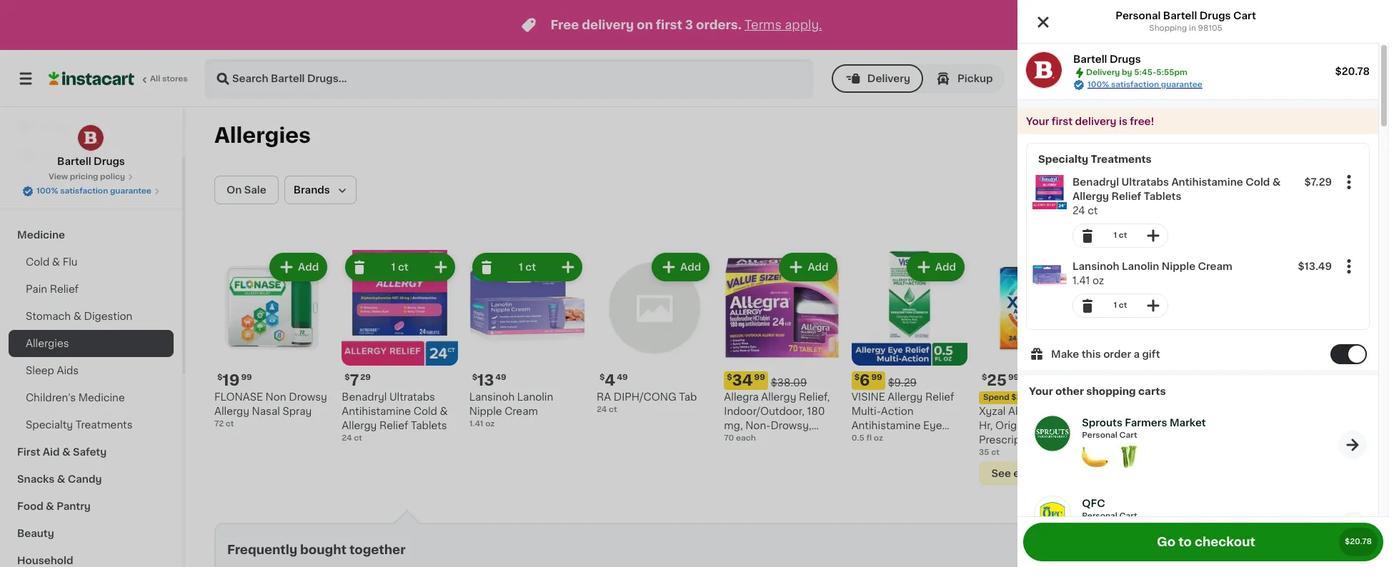 Task type: locate. For each thing, give the bounding box(es) containing it.
2 99 from the left
[[755, 374, 765, 382]]

0 horizontal spatial allegra
[[724, 393, 759, 403]]

1 horizontal spatial $3
[[1180, 394, 1190, 402]]

$ for 7
[[345, 374, 350, 382]]

$3 up xyzal allergy relief, 24 hr, original prescription strength 35 ct
[[1052, 394, 1063, 402]]

1 vertical spatial cart
[[1120, 432, 1138, 440]]

allergies up sale
[[214, 125, 311, 146]]

on sale button
[[214, 176, 279, 204]]

$ inside the $ 7 29
[[345, 374, 350, 382]]

1 vertical spatial increment quantity of lansinoh lanolin nipple cream image
[[1145, 297, 1162, 315]]

prescription
[[979, 436, 1040, 446]]

0 vertical spatial cream
[[1198, 262, 1233, 272]]

4 99 from the left
[[872, 374, 883, 382]]

5:45- down personal bartell drugs cart shopping in 98105
[[1213, 73, 1244, 84]]

99 inside $ 19 99
[[241, 374, 252, 382]]

0 horizontal spatial see eligible items button
[[979, 462, 1095, 486]]

allergy down the $ 7 29
[[342, 421, 377, 431]]

0 horizontal spatial benadryl
[[342, 393, 387, 403]]

specialty treatments down your first delivery is free!
[[1039, 154, 1152, 164]]

mg, inside allegra allergy relief, 24 hr, indoor/outdoor, 180 mg, gelcaps 24 ct
[[1127, 436, 1146, 446]]

$30, down $ 25 99
[[1012, 394, 1030, 402]]

delivery left on
[[582, 19, 634, 31]]

$ inside $ 21 19
[[1110, 374, 1115, 382]]

specialty treatments link
[[9, 412, 174, 439]]

&
[[1273, 177, 1281, 187], [52, 257, 60, 267], [73, 312, 81, 322], [440, 407, 448, 417], [62, 447, 70, 457], [57, 475, 65, 485], [46, 502, 54, 512]]

5 product group from the left
[[724, 250, 840, 446]]

1 see eligible items button from the left
[[979, 462, 1095, 486]]

$ inside $ 4 49
[[600, 374, 605, 382]]

add for ra diph/cong tab
[[681, 262, 701, 272]]

1.41 inside product group
[[1073, 276, 1090, 286]]

see eligible items for 25
[[992, 469, 1083, 479]]

relief, down $38.09
[[799, 393, 830, 403]]

24 down 7
[[342, 435, 352, 443]]

5:55pm up 100% satisfaction guarantee link
[[1157, 69, 1188, 76]]

99 inside $ 25 99
[[1009, 374, 1019, 382]]

relief
[[1112, 192, 1142, 202], [50, 284, 79, 295], [926, 393, 955, 403], [380, 421, 408, 431]]

action
[[881, 407, 914, 417]]

$3
[[1052, 394, 1063, 402], [1180, 394, 1190, 402]]

0 horizontal spatial 100%
[[37, 187, 58, 195]]

98105 up your first delivery is free!
[[1045, 73, 1079, 84]]

0 horizontal spatial items
[[1054, 469, 1083, 479]]

99 right 34
[[755, 374, 765, 382]]

delivery left the is
[[1075, 117, 1117, 127]]

1 items from the left
[[1054, 469, 1083, 479]]

1 add button from the left
[[271, 254, 326, 280]]

2 vertical spatial cart
[[1120, 513, 1138, 520]]

98105 inside 98105 popup button
[[1045, 73, 1079, 84]]

9 product group from the left
[[1234, 250, 1350, 431]]

29
[[361, 374, 371, 382]]

2 horizontal spatial cold
[[1246, 177, 1270, 187]]

99 up flonase
[[241, 374, 252, 382]]

1 vertical spatial specialty treatments
[[26, 420, 133, 430]]

$ inside $ 19 99
[[217, 374, 223, 382]]

see eligible items
[[992, 469, 1083, 479], [1119, 469, 1210, 479]]

increment quantity of lansinoh lanolin nipple cream image inside product group
[[1145, 297, 1162, 315]]

oz
[[1093, 276, 1105, 286], [486, 421, 495, 428], [874, 435, 884, 443]]

2 spend from the left
[[1111, 394, 1137, 402]]

satisfaction down pricing
[[60, 187, 108, 195]]

bartell right bartell drugs 'image'
[[1074, 54, 1108, 64]]

delivery
[[582, 19, 634, 31], [1075, 117, 1117, 127]]

cream inside product group
[[505, 407, 538, 417]]

1 vertical spatial bartell
[[1074, 54, 1108, 64]]

1 spend from the left
[[984, 394, 1010, 402]]

4 product group from the left
[[597, 250, 713, 416]]

increment quantity of lansinoh lanolin nipple cream image
[[560, 259, 577, 276], [1145, 297, 1162, 315]]

pain relief link
[[9, 276, 174, 303]]

spend for 25
[[984, 394, 1010, 402]]

buy it again
[[40, 151, 101, 161]]

mg, down farmers
[[1127, 436, 1146, 446]]

all stores link
[[49, 59, 189, 99]]

$3 for 25
[[1052, 394, 1063, 402]]

1 $ from the left
[[217, 374, 223, 382]]

see for 25
[[992, 469, 1011, 479]]

your left other at bottom right
[[1029, 387, 1053, 397]]

0 horizontal spatial specialty
[[26, 420, 73, 430]]

180 inside allegra allergy relief, 24 hr, indoor/outdoor, 180 mg, gelcaps 24 ct
[[1107, 436, 1125, 446]]

2 see from the left
[[1119, 469, 1139, 479]]

$ inside the $ 34 99
[[727, 374, 732, 382]]

relief, down other at bottom right
[[1046, 407, 1077, 417]]

0.5
[[852, 435, 865, 443]]

49 inside $ 4 49
[[617, 374, 628, 382]]

specialty down the children's
[[26, 420, 73, 430]]

first left 3
[[656, 19, 683, 31]]

qfc
[[1082, 499, 1106, 509]]

99 right 6
[[872, 374, 883, 382]]

49
[[617, 374, 628, 382], [496, 374, 507, 382]]

2 vertical spatial cold
[[414, 407, 437, 417]]

$ 27 69
[[1237, 373, 1273, 388]]

0 vertical spatial 98105
[[1198, 24, 1223, 32]]

snacks & candy link
[[9, 466, 174, 493]]

allegra inside allegra allergy relief, indoor/outdoor, 180 mg, non-drowsy, tablets, value size
[[724, 393, 759, 403]]

snacks & candy
[[17, 475, 102, 485]]

2 button
[[1303, 61, 1362, 96]]

99 inside the $ 6 99 $9.29 visine allergy relief multi-action antihistamine eye drops
[[872, 374, 883, 382]]

your for your first delivery is free!
[[1026, 117, 1050, 127]]

99 inside the $ 34 99
[[755, 374, 765, 382]]

increment quantity of benadryl ultratabs antihistamine cold & allergy relief tablets image for topmost remove benadryl ultratabs antihistamine cold & allergy relief tablets image
[[1145, 227, 1162, 244]]

save left other at bottom right
[[1032, 394, 1050, 402]]

lansinoh lanolin nipple cream 1.41 oz inside product group
[[1073, 262, 1233, 286]]

antihistamine inside product group
[[1172, 177, 1244, 187]]

1 horizontal spatial delivery
[[1075, 117, 1117, 127]]

1 vertical spatial benadryl
[[342, 393, 387, 403]]

1 $3 from the left
[[1052, 394, 1063, 402]]

$38.09
[[771, 378, 807, 388]]

0 vertical spatial antihistamine
[[1172, 177, 1244, 187]]

1 vertical spatial treatments
[[76, 420, 133, 430]]

cold inside product group
[[1246, 177, 1270, 187]]

save up market
[[1159, 394, 1178, 402]]

relief, inside allegra allergy relief, indoor/outdoor, 180 mg, non-drowsy, tablets, value size
[[799, 393, 830, 403]]

allergy
[[1073, 192, 1109, 202], [762, 393, 797, 403], [888, 393, 923, 403], [214, 407, 250, 417], [1009, 407, 1044, 417], [1144, 407, 1179, 417], [342, 421, 377, 431]]

$ for 34
[[727, 374, 732, 382]]

2 vertical spatial bartell
[[57, 157, 91, 167]]

make
[[1051, 350, 1080, 360]]

benadryl ultratabs antihistamine cold & allergy relief tablets 24 ct up lansinoh lanolin nipple cream button
[[1073, 177, 1281, 216]]

personal inside qfc personal cart
[[1082, 513, 1118, 520]]

1 vertical spatial personal
[[1082, 432, 1118, 440]]

1 horizontal spatial spend
[[1111, 394, 1137, 402]]

relief, for 25
[[1046, 407, 1077, 417]]

allegra down 34
[[724, 393, 759, 403]]

guarantee down in
[[1161, 81, 1203, 89]]

1 vertical spatial allegra
[[1107, 407, 1141, 417]]

personal inside personal bartell drugs cart shopping in 98105
[[1116, 11, 1161, 21]]

service type group
[[832, 64, 1005, 93]]

items for 21
[[1181, 469, 1210, 479]]

add for visine allergy relief multi-action antihistamine eye drops
[[936, 262, 956, 272]]

99
[[241, 374, 252, 382], [755, 374, 765, 382], [1009, 374, 1019, 382], [872, 374, 883, 382]]

24 right 'benadryl ultratabs antihistamine cold & allergy relief tablets' icon
[[1073, 206, 1086, 216]]

candy
[[68, 475, 102, 485]]

relief, inside xyzal allergy relief, 24 hr, original prescription strength 35 ct
[[1046, 407, 1077, 417]]

1 for remove lansinoh lanolin nipple cream image
[[1114, 302, 1117, 310]]

relief, up market
[[1182, 407, 1213, 417]]

allergies inside allergies link
[[26, 339, 69, 349]]

1 horizontal spatial 100%
[[1088, 81, 1110, 89]]

$30,
[[1012, 394, 1030, 402], [1139, 394, 1157, 402]]

cream inside product group
[[1198, 262, 1233, 272]]

benadryl
[[1073, 177, 1119, 187], [342, 393, 387, 403]]

1 horizontal spatial tablets
[[1144, 192, 1182, 202]]

1 49 from the left
[[617, 374, 628, 382]]

2 49 from the left
[[496, 374, 507, 382]]

4 $ from the left
[[727, 374, 732, 382]]

2 add button from the left
[[653, 254, 709, 280]]

0 horizontal spatial eligible
[[1014, 469, 1051, 479]]

3 99 from the left
[[1009, 374, 1019, 382]]

1 ct for remove lansinoh lanolin nipple cream image
[[1114, 302, 1128, 310]]

2 $ from the left
[[345, 374, 350, 382]]

1 vertical spatial increment quantity of benadryl ultratabs antihistamine cold & allergy relief tablets image
[[432, 259, 449, 276]]

0 vertical spatial first
[[656, 19, 683, 31]]

antihistamine
[[1172, 177, 1244, 187], [342, 407, 411, 417], [852, 421, 921, 431]]

3 add from the left
[[808, 262, 829, 272]]

3 add button from the left
[[781, 254, 836, 280]]

eligible down prescription
[[1014, 469, 1051, 479]]

$ inside $ 25 99
[[982, 374, 987, 382]]

0 vertical spatial tablets
[[1144, 192, 1182, 202]]

allergy inside the $ 6 99 $9.29 visine allergy relief multi-action antihistamine eye drops
[[888, 393, 923, 403]]

$ 25 99
[[982, 373, 1019, 388]]

1 horizontal spatial first
[[1052, 117, 1073, 127]]

bartell up pricing
[[57, 157, 91, 167]]

49 right 4
[[617, 374, 628, 382]]

product group containing 19
[[214, 250, 330, 431]]

add for 27
[[1318, 262, 1339, 272]]

lansinoh up remove lansinoh lanolin nipple cream image
[[1073, 262, 1120, 272]]

3 $ from the left
[[600, 374, 605, 382]]

allergy down flonase
[[214, 407, 250, 417]]

product group containing lansinoh lanolin nipple cream
[[1027, 254, 1370, 324]]

7 product group from the left
[[979, 250, 1095, 486]]

$ for 21
[[1110, 374, 1115, 382]]

$ inside $ 13 49
[[472, 374, 477, 382]]

satisfaction inside button
[[60, 187, 108, 195]]

by
[[1122, 69, 1133, 76], [1196, 73, 1211, 84]]

see eligible items down gelcaps in the right bottom of the page
[[1119, 469, 1210, 479]]

49 inside $ 13 49
[[496, 374, 507, 382]]

allergies
[[214, 125, 311, 146], [26, 339, 69, 349]]

drugs up delivery by 5:45-5:55pm link
[[1200, 11, 1231, 21]]

mg,
[[724, 421, 743, 431], [1127, 436, 1146, 446]]

$ inside $ 27 69
[[1237, 374, 1242, 382]]

1.41
[[1073, 276, 1090, 286], [469, 421, 484, 428]]

spend $30, save $3 up farmers
[[1111, 394, 1190, 402]]

1 horizontal spatial 5:55pm
[[1243, 73, 1286, 84]]

food & pantry
[[17, 502, 91, 512]]

49 for 13
[[496, 374, 507, 382]]

spend for 21
[[1111, 394, 1137, 402]]

1 see eligible items from the left
[[992, 469, 1083, 479]]

0 horizontal spatial relief,
[[799, 393, 830, 403]]

benadryl inside product group
[[1073, 177, 1119, 187]]

0 horizontal spatial delivery
[[582, 19, 634, 31]]

snacks
[[17, 475, 55, 485]]

0 horizontal spatial increment quantity of lansinoh lanolin nipple cream image
[[560, 259, 577, 276]]

allegra down shopping
[[1107, 407, 1141, 417]]

specialty treatments down children's medicine
[[26, 420, 133, 430]]

1 vertical spatial mg,
[[1127, 436, 1146, 446]]

eligible down gelcaps in the right bottom of the page
[[1141, 469, 1179, 479]]

see eligible items button
[[979, 462, 1095, 486], [1107, 462, 1223, 486]]

180 down sprouts
[[1107, 436, 1125, 446]]

0 horizontal spatial save
[[1032, 394, 1050, 402]]

98105
[[1198, 24, 1223, 32], [1045, 73, 1079, 84]]

1 product group from the top
[[1027, 169, 1370, 254]]

hr, inside allegra allergy relief, 24 hr, indoor/outdoor, 180 mg, gelcaps 24 ct
[[1122, 421, 1136, 431]]

allergy down $34.99 original price: $38.09 element
[[762, 393, 797, 403]]

buy it again link
[[9, 142, 174, 170]]

180 inside allegra allergy relief, indoor/outdoor, 180 mg, non-drowsy, tablets, value size
[[807, 407, 825, 417]]

indoor/outdoor, up gelcaps in the right bottom of the page
[[1138, 421, 1219, 431]]

spend up xyzal
[[984, 394, 1010, 402]]

1 horizontal spatial mg,
[[1127, 436, 1146, 446]]

bartell drugs up view pricing policy 'link'
[[57, 157, 125, 167]]

1 vertical spatial 100%
[[37, 187, 58, 195]]

product group
[[214, 250, 330, 431], [342, 250, 458, 445], [469, 250, 585, 431], [597, 250, 713, 416], [724, 250, 840, 446], [852, 250, 968, 446], [979, 250, 1095, 486], [1107, 250, 1223, 486], [1234, 250, 1350, 431]]

8 $ from the left
[[855, 374, 860, 382]]

$ 34 99
[[727, 373, 765, 388]]

1 vertical spatial satisfaction
[[60, 187, 108, 195]]

1 vertical spatial bartell drugs
[[57, 157, 125, 167]]

0 vertical spatial delivery
[[582, 19, 634, 31]]

$7.29
[[1305, 177, 1332, 187]]

your for your other shopping carts
[[1029, 387, 1053, 397]]

benadryl down the $ 7 29
[[342, 393, 387, 403]]

4 add button from the left
[[908, 254, 964, 280]]

items in cart element
[[1082, 445, 1206, 474]]

1 see from the left
[[992, 469, 1011, 479]]

size
[[796, 436, 816, 446]]

drugs up policy
[[94, 157, 125, 167]]

2 spend $30, save $3 from the left
[[1111, 394, 1190, 402]]

cart
[[1234, 11, 1257, 21], [1120, 432, 1138, 440], [1120, 513, 1138, 520]]

1 horizontal spatial treatments
[[1091, 154, 1152, 164]]

$ for 19
[[217, 374, 223, 382]]

99 for 19
[[241, 374, 252, 382]]

24 up sprouts
[[1080, 407, 1092, 417]]

0 horizontal spatial guarantee
[[110, 187, 151, 195]]

on sale
[[227, 185, 266, 195]]

personal up shopping
[[1116, 11, 1161, 21]]

100%
[[1088, 81, 1110, 89], [37, 187, 58, 195]]

5 $ from the left
[[982, 374, 987, 382]]

benadryl ultratabs antihistamine cold & allergy relief tablets 24 ct
[[1073, 177, 1281, 216], [342, 393, 448, 443]]

5:45- up 100% satisfaction guarantee link
[[1135, 69, 1157, 76]]

$ for 6
[[855, 374, 860, 382]]

1 $30, from the left
[[1012, 394, 1030, 402]]

save for 25
[[1032, 394, 1050, 402]]

allergy inside allegra allergy relief, 24 hr, indoor/outdoor, 180 mg, gelcaps 24 ct
[[1144, 407, 1179, 417]]

0 horizontal spatial bartell
[[57, 157, 91, 167]]

lansinoh lanolin nipple cream image
[[1033, 259, 1067, 294]]

0 horizontal spatial bartell drugs
[[57, 157, 125, 167]]

policy
[[100, 173, 125, 181]]

1 horizontal spatial 19
[[1133, 374, 1142, 382]]

hr, up organic celery image
[[1122, 421, 1136, 431]]

delivery inside button
[[868, 74, 911, 84]]

all stores
[[150, 75, 188, 83]]

oz inside product group
[[1093, 276, 1105, 286]]

indoor/outdoor, up non-
[[724, 407, 805, 417]]

7 add from the left
[[1318, 262, 1339, 272]]

medicine up "cold & flu"
[[17, 230, 65, 240]]

go to checkout
[[1157, 537, 1256, 548]]

1 vertical spatial indoor/outdoor,
[[1138, 421, 1219, 431]]

2 product group from the left
[[342, 250, 458, 445]]

hr, inside xyzal allergy relief, 24 hr, original prescription strength 35 ct
[[979, 421, 993, 431]]

0 horizontal spatial antihistamine
[[342, 407, 411, 417]]

bartell drugs up 100% satisfaction guarantee link
[[1074, 54, 1141, 64]]

$20.78
[[1336, 66, 1370, 76], [1345, 538, 1372, 546]]

this
[[1082, 350, 1101, 360]]

treatments down the is
[[1091, 154, 1152, 164]]

mg, inside allegra allergy relief, indoor/outdoor, 180 mg, non-drowsy, tablets, value size
[[724, 421, 743, 431]]

gelcaps
[[1149, 436, 1190, 446]]

benadryl inside product group
[[342, 393, 387, 403]]

cold inside cold & flu link
[[26, 257, 50, 267]]

see down prescription
[[992, 469, 1011, 479]]

5:45-
[[1135, 69, 1157, 76], [1213, 73, 1244, 84]]

2 save from the left
[[1159, 394, 1178, 402]]

bartell
[[1164, 11, 1198, 21], [1074, 54, 1108, 64], [57, 157, 91, 167]]

medicine up specialty treatments link
[[78, 393, 125, 403]]

0 horizontal spatial spend $30, save $3
[[984, 394, 1063, 402]]

19 right 21
[[1133, 374, 1142, 382]]

hr, for 21
[[1122, 421, 1136, 431]]

0 horizontal spatial 49
[[496, 374, 507, 382]]

shopping
[[1087, 387, 1136, 397]]

see right organic banana icon
[[1119, 469, 1139, 479]]

1 horizontal spatial oz
[[874, 435, 884, 443]]

benadryl right 'benadryl ultratabs antihistamine cold & allergy relief tablets' icon
[[1073, 177, 1119, 187]]

1 ct for the bottommost remove benadryl ultratabs antihistamine cold & allergy relief tablets image
[[391, 262, 409, 272]]

1 add from the left
[[298, 262, 319, 272]]

99 for 34
[[755, 374, 765, 382]]

1.41 up remove lansinoh lanolin nipple cream image
[[1073, 276, 1090, 286]]

bartell up shopping
[[1164, 11, 1198, 21]]

see
[[992, 469, 1011, 479], [1119, 469, 1139, 479]]

$30, for 21
[[1139, 394, 1157, 402]]

2 add from the left
[[681, 262, 701, 272]]

7 add button from the left
[[1291, 254, 1346, 280]]

allegra for indoor/outdoor,
[[724, 393, 759, 403]]

0 horizontal spatial $30,
[[1012, 394, 1030, 402]]

0 vertical spatial 100% satisfaction guarantee
[[1088, 81, 1203, 89]]

page 1 of 5 group
[[227, 565, 1337, 568]]

2 $3 from the left
[[1180, 394, 1190, 402]]

1 horizontal spatial save
[[1159, 394, 1178, 402]]

instacart logo image
[[49, 70, 134, 87]]

items down strength
[[1054, 469, 1083, 479]]

49 right 13
[[496, 374, 507, 382]]

1 horizontal spatial lanolin
[[1122, 262, 1160, 272]]

benadryl ultratabs antihistamine cold & allergy relief tablets 24 ct down 29
[[342, 393, 448, 443]]

free!
[[1130, 117, 1155, 127]]

add button for flonase non drowsy allergy nasal spray
[[271, 254, 326, 280]]

fl
[[867, 435, 872, 443]]

0 vertical spatial specialty treatments
[[1039, 154, 1152, 164]]

indoor/outdoor,
[[724, 407, 805, 417], [1138, 421, 1219, 431]]

go to cart element
[[1339, 431, 1367, 459]]

ct inside allegra allergy relief, 24 hr, indoor/outdoor, 180 mg, gelcaps 24 ct
[[1119, 449, 1127, 457]]

spend $30, save $3 down $ 25 99
[[984, 394, 1063, 402]]

1 product group from the left
[[214, 250, 330, 431]]

1 horizontal spatial eligible
[[1141, 469, 1179, 479]]

$
[[217, 374, 223, 382], [345, 374, 350, 382], [600, 374, 605, 382], [727, 374, 732, 382], [982, 374, 987, 382], [1110, 374, 1115, 382], [472, 374, 477, 382], [855, 374, 860, 382], [1237, 374, 1242, 382]]

1 ct for topmost remove benadryl ultratabs antihistamine cold & allergy relief tablets image
[[1114, 232, 1128, 239]]

delivery inside the limited time offer "region"
[[582, 19, 634, 31]]

1 vertical spatial lansinoh lanolin nipple cream 1.41 oz
[[469, 393, 553, 428]]

items down gelcaps in the right bottom of the page
[[1181, 469, 1210, 479]]

a
[[1134, 350, 1140, 360]]

5:55pm left 2 button
[[1243, 73, 1286, 84]]

cart inside qfc personal cart
[[1120, 513, 1138, 520]]

cold
[[1246, 177, 1270, 187], [26, 257, 50, 267], [414, 407, 437, 417]]

product group containing 21
[[1107, 250, 1223, 486]]

first down 98105 popup button
[[1052, 117, 1073, 127]]

2 items from the left
[[1181, 469, 1210, 479]]

$34.99 original price: $38.09 element
[[724, 372, 840, 391]]

2 $30, from the left
[[1139, 394, 1157, 402]]

product group
[[1027, 169, 1370, 254], [1027, 254, 1370, 324]]

0 vertical spatial allergies
[[214, 125, 311, 146]]

1 horizontal spatial spend $30, save $3
[[1111, 394, 1190, 402]]

100% up your first delivery is free!
[[1088, 81, 1110, 89]]

70 each
[[724, 435, 756, 443]]

24 down ra
[[597, 406, 607, 414]]

6 product group from the left
[[852, 250, 968, 446]]

remove benadryl ultratabs antihistamine cold & allergy relief tablets image
[[1079, 227, 1097, 244], [351, 259, 368, 276]]

allergy right 'benadryl ultratabs antihistamine cold & allergy relief tablets' icon
[[1073, 192, 1109, 202]]

25
[[987, 373, 1007, 388]]

$3 for 21
[[1180, 394, 1190, 402]]

100% satisfaction guarantee up free!
[[1088, 81, 1203, 89]]

0 horizontal spatial tablets
[[411, 421, 447, 431]]

add button
[[271, 254, 326, 280], [653, 254, 709, 280], [781, 254, 836, 280], [908, 254, 964, 280], [1036, 254, 1091, 280], [1163, 254, 1219, 280], [1291, 254, 1346, 280]]

children's medicine link
[[9, 385, 174, 412]]

allergy up farmers
[[1144, 407, 1179, 417]]

9 $ from the left
[[1237, 374, 1242, 382]]

0 horizontal spatial indoor/outdoor,
[[724, 407, 805, 417]]

2 hr, from the left
[[1122, 421, 1136, 431]]

180 up the drowsy,
[[807, 407, 825, 417]]

1 eligible from the left
[[1014, 469, 1051, 479]]

increment quantity of benadryl ultratabs antihistamine cold & allergy relief tablets image left remove lansinoh lanolin nipple cream icon
[[432, 259, 449, 276]]

0 vertical spatial your
[[1026, 117, 1050, 127]]

3 product group from the left
[[469, 250, 585, 431]]

2 vertical spatial antihistamine
[[852, 421, 921, 431]]

1 horizontal spatial see eligible items
[[1119, 469, 1210, 479]]

0 horizontal spatial drugs
[[94, 157, 125, 167]]

treatments down children's medicine 'link'
[[76, 420, 133, 430]]

0 horizontal spatial ultratabs
[[389, 393, 435, 403]]

relief, inside allegra allergy relief, 24 hr, indoor/outdoor, 180 mg, gelcaps 24 ct
[[1182, 407, 1213, 417]]

0 horizontal spatial first
[[656, 19, 683, 31]]

1 save from the left
[[1032, 394, 1050, 402]]

2 horizontal spatial drugs
[[1200, 11, 1231, 21]]

$ inside the $ 6 99 $9.29 visine allergy relief multi-action antihistamine eye drops
[[855, 374, 860, 382]]

allergy up original
[[1009, 407, 1044, 417]]

1 99 from the left
[[241, 374, 252, 382]]

5 add button from the left
[[1036, 254, 1091, 280]]

increment quantity of benadryl ultratabs antihistamine cold & allergy relief tablets image
[[1145, 227, 1162, 244], [432, 259, 449, 276]]

see eligible items button down gelcaps in the right bottom of the page
[[1107, 462, 1223, 486]]

it
[[63, 151, 70, 161]]

stomach & digestion link
[[9, 303, 174, 330]]

99 right '25'
[[1009, 374, 1019, 382]]

0 horizontal spatial mg,
[[724, 421, 743, 431]]

diph/cong
[[614, 393, 677, 403]]

beauty
[[17, 529, 54, 539]]

see eligible items button down xyzal allergy relief, 24 hr, original prescription strength 35 ct
[[979, 462, 1095, 486]]

1 horizontal spatial items
[[1181, 469, 1210, 479]]

personal down 'qfc'
[[1082, 513, 1118, 520]]

together
[[350, 545, 406, 556]]

treatments
[[1091, 154, 1152, 164], [76, 420, 133, 430]]

1 vertical spatial nipple
[[469, 407, 502, 417]]

None search field
[[204, 59, 813, 99]]

1 vertical spatial delivery
[[1075, 117, 1117, 127]]

0 horizontal spatial spend
[[984, 394, 1010, 402]]

allegra
[[724, 393, 759, 403], [1107, 407, 1141, 417]]

1 for the bottommost remove benadryl ultratabs antihistamine cold & allergy relief tablets image
[[391, 262, 396, 272]]

lansinoh down $ 13 49
[[469, 393, 515, 403]]

34
[[732, 373, 753, 388]]

add for flonase non drowsy allergy nasal spray
[[298, 262, 319, 272]]

None field
[[1338, 171, 1361, 194], [1338, 255, 1361, 278], [1338, 171, 1361, 194], [1338, 255, 1361, 278]]

oz down $ 13 49
[[486, 421, 495, 428]]

$30, for 25
[[1012, 394, 1030, 402]]

1 for remove lansinoh lanolin nipple cream icon
[[519, 262, 523, 272]]

add button for allegra allergy relief, indoor/outdoor, 180 mg, non-drowsy, tablets, value size
[[781, 254, 836, 280]]

oz up remove lansinoh lanolin nipple cream image
[[1093, 276, 1105, 286]]

personal inside sprouts farmers market personal cart
[[1082, 432, 1118, 440]]

1 spend $30, save $3 from the left
[[984, 394, 1063, 402]]

1 horizontal spatial guarantee
[[1161, 81, 1203, 89]]

2 see eligible items from the left
[[1119, 469, 1210, 479]]

ct
[[1088, 206, 1098, 216], [1119, 232, 1128, 239], [398, 262, 409, 272], [526, 262, 536, 272], [1119, 302, 1128, 310], [609, 406, 617, 414], [226, 421, 234, 428], [354, 435, 362, 443], [992, 449, 1000, 457], [1119, 449, 1127, 457]]

allergies down stomach
[[26, 339, 69, 349]]

delivery by 5:45-5:55pm
[[1087, 69, 1188, 76], [1148, 73, 1286, 84]]

0 vertical spatial nipple
[[1162, 262, 1196, 272]]

1 vertical spatial 98105
[[1045, 73, 1079, 84]]

98105 inside personal bartell drugs cart shopping in 98105
[[1198, 24, 1223, 32]]

delivery by 5:45-5:55pm down in
[[1148, 73, 1286, 84]]

$6.99 original price: $9.29 element
[[852, 372, 968, 391]]

ct inside flonase non drowsy allergy nasal spray 72 ct
[[226, 421, 234, 428]]

guarantee down policy
[[110, 187, 151, 195]]

0 vertical spatial benadryl
[[1073, 177, 1119, 187]]

go to cart image
[[1345, 436, 1362, 454]]

0 vertical spatial lansinoh lanolin nipple cream 1.41 oz
[[1073, 262, 1233, 286]]

allegra inside allegra allergy relief, 24 hr, indoor/outdoor, 180 mg, gelcaps 24 ct
[[1107, 407, 1141, 417]]

benadryl ultratabs antihistamine cold & allergy relief tablets image
[[1033, 175, 1067, 209]]

cart inside personal bartell drugs cart shopping in 98105
[[1234, 11, 1257, 21]]

spend down 21
[[1111, 394, 1137, 402]]

0 vertical spatial oz
[[1093, 276, 1105, 286]]

each
[[736, 435, 756, 443]]

sleep aids link
[[9, 357, 174, 385]]

2 see eligible items button from the left
[[1107, 462, 1223, 486]]

visine
[[852, 393, 886, 403]]

$ 4 49
[[600, 373, 628, 388]]

personal down sprouts
[[1082, 432, 1118, 440]]

2 eligible from the left
[[1141, 469, 1179, 479]]

save for 21
[[1159, 394, 1178, 402]]

free delivery on first 3 orders. terms apply.
[[551, 19, 822, 31]]

eye
[[924, 421, 943, 431]]

drugs up 100% satisfaction guarantee link
[[1110, 54, 1141, 64]]

1 horizontal spatial lansinoh lanolin nipple cream 1.41 oz
[[1073, 262, 1233, 286]]

1 horizontal spatial allergies
[[214, 125, 311, 146]]

2 product group from the top
[[1027, 254, 1370, 324]]

0 vertical spatial bartell drugs
[[1074, 54, 1141, 64]]

6 $ from the left
[[1110, 374, 1115, 382]]

1.41 down 13
[[469, 421, 484, 428]]

pain relief
[[26, 284, 79, 295]]

1 horizontal spatial increment quantity of lansinoh lanolin nipple cream image
[[1145, 297, 1162, 315]]

1 hr, from the left
[[979, 421, 993, 431]]

allergy down $9.29
[[888, 393, 923, 403]]

oz right fl
[[874, 435, 884, 443]]

0 horizontal spatial see
[[992, 469, 1011, 479]]

flonase non drowsy allergy nasal spray 72 ct
[[214, 393, 327, 428]]

by up 100% satisfaction guarantee link
[[1122, 69, 1133, 76]]

hr,
[[979, 421, 993, 431], [1122, 421, 1136, 431]]

market
[[1170, 418, 1206, 428]]

4 add from the left
[[936, 262, 956, 272]]

product group containing 13
[[469, 250, 585, 431]]

bartell inside bartell drugs link
[[57, 157, 91, 167]]

your down 98105 popup button
[[1026, 117, 1050, 127]]

hr, for 25
[[979, 421, 993, 431]]

0 vertical spatial increment quantity of lansinoh lanolin nipple cream image
[[560, 259, 577, 276]]

98105 right in
[[1198, 24, 1223, 32]]

cold & flu link
[[9, 249, 174, 276]]

2 horizontal spatial antihistamine
[[1172, 177, 1244, 187]]

7 $ from the left
[[472, 374, 477, 382]]

8 product group from the left
[[1107, 250, 1223, 486]]

0 horizontal spatial increment quantity of benadryl ultratabs antihistamine cold & allergy relief tablets image
[[432, 259, 449, 276]]

remove lansinoh lanolin nipple cream image
[[478, 259, 495, 276]]

relief, for 21
[[1182, 407, 1213, 417]]

24 inside product group
[[1073, 206, 1086, 216]]



Task type: describe. For each thing, give the bounding box(es) containing it.
2 horizontal spatial delivery
[[1148, 73, 1194, 84]]

6 add button from the left
[[1163, 254, 1219, 280]]

35
[[979, 449, 990, 457]]

0 vertical spatial $20.78
[[1336, 66, 1370, 76]]

shop
[[40, 122, 67, 132]]

non-
[[746, 421, 771, 431]]

24 down sprouts
[[1107, 449, 1117, 457]]

delivery button
[[832, 64, 924, 93]]

bartell drugs image
[[1026, 52, 1062, 88]]

see eligible items button for 25
[[979, 462, 1095, 486]]

beauty link
[[9, 520, 174, 548]]

allegra for 24
[[1107, 407, 1141, 417]]

spend $30, save $3 for 25
[[984, 394, 1063, 402]]

eligible for 25
[[1014, 469, 1051, 479]]

6 add from the left
[[1190, 262, 1211, 272]]

0 horizontal spatial 5:45-
[[1135, 69, 1157, 76]]

ra diph/cong tab 24 ct
[[597, 393, 697, 414]]

drops
[[852, 436, 882, 446]]

aids
[[57, 366, 79, 376]]

on
[[637, 19, 653, 31]]

spray
[[283, 407, 312, 417]]

cart inside sprouts farmers market personal cart
[[1120, 432, 1138, 440]]

items for 25
[[1054, 469, 1083, 479]]

medicine inside 'link'
[[78, 393, 125, 403]]

indoor/outdoor, inside allegra allergy relief, indoor/outdoor, 180 mg, non-drowsy, tablets, value size
[[724, 407, 805, 417]]

buy
[[40, 151, 60, 161]]

guarantee inside button
[[110, 187, 151, 195]]

3
[[685, 19, 693, 31]]

lists link
[[9, 170, 174, 199]]

drowsy
[[289, 393, 327, 403]]

$ 19 99
[[217, 373, 252, 388]]

0 vertical spatial remove benadryl ultratabs antihistamine cold & allergy relief tablets image
[[1079, 227, 1097, 244]]

49 for 4
[[617, 374, 628, 382]]

$ for 4
[[600, 374, 605, 382]]

1 vertical spatial first
[[1052, 117, 1073, 127]]

allergies link
[[9, 330, 174, 357]]

order
[[1104, 350, 1132, 360]]

organic celery image
[[1117, 445, 1142, 470]]

100% satisfaction guarantee inside 100% satisfaction guarantee button
[[37, 187, 151, 195]]

$ for 13
[[472, 374, 477, 382]]

21
[[1115, 373, 1131, 388]]

product group containing 25
[[979, 250, 1095, 486]]

6
[[860, 373, 870, 388]]

99 for 25
[[1009, 374, 1019, 382]]

1 horizontal spatial bartell
[[1074, 54, 1108, 64]]

sprouts
[[1082, 418, 1123, 428]]

relief inside pain relief link
[[50, 284, 79, 295]]

strength
[[1043, 436, 1087, 446]]

ct inside xyzal allergy relief, 24 hr, original prescription strength 35 ct
[[992, 449, 1000, 457]]

4
[[605, 373, 616, 388]]

shop link
[[9, 113, 174, 142]]

5:45- inside delivery by 5:45-5:55pm link
[[1213, 73, 1244, 84]]

1 vertical spatial tablets
[[411, 421, 447, 431]]

$ for 27
[[1237, 374, 1242, 382]]

in
[[1189, 24, 1196, 32]]

0 horizontal spatial oz
[[486, 421, 495, 428]]

flonase
[[214, 393, 263, 403]]

1 horizontal spatial 100% satisfaction guarantee
[[1088, 81, 1203, 89]]

see for 21
[[1119, 469, 1139, 479]]

1 vertical spatial antihistamine
[[342, 407, 411, 417]]

product group containing 27
[[1234, 250, 1350, 431]]

see eligible items for 21
[[1119, 469, 1210, 479]]

remove lansinoh lanolin nipple cream image
[[1079, 297, 1097, 315]]

household link
[[9, 548, 174, 568]]

qfc personal cart
[[1082, 499, 1138, 520]]

$ 6 99 $9.29 visine allergy relief multi-action antihistamine eye drops
[[852, 373, 955, 446]]

add button for 27
[[1291, 254, 1346, 280]]

0 horizontal spatial medicine
[[17, 230, 65, 240]]

stores
[[162, 75, 188, 83]]

view pricing policy
[[49, 173, 125, 181]]

$9.29
[[888, 378, 917, 388]]

$ 7 29
[[345, 373, 371, 388]]

0 horizontal spatial 19
[[223, 373, 240, 388]]

increment quantity of lansinoh lanolin nipple cream image for remove lansinoh lanolin nipple cream icon
[[560, 259, 577, 276]]

pricing
[[70, 173, 98, 181]]

0 horizontal spatial benadryl ultratabs antihistamine cold & allergy relief tablets 24 ct
[[342, 393, 448, 443]]

lansinoh inside product group
[[1073, 262, 1120, 272]]

bartell drugs link
[[57, 124, 125, 169]]

1 ct for remove lansinoh lanolin nipple cream icon
[[519, 262, 536, 272]]

add button for ra diph/cong tab
[[653, 254, 709, 280]]

0 horizontal spatial nipple
[[469, 407, 502, 417]]

allergy inside flonase non drowsy allergy nasal spray 72 ct
[[214, 407, 250, 417]]

add button for visine allergy relief multi-action antihistamine eye drops
[[908, 254, 964, 280]]

0 horizontal spatial by
[[1122, 69, 1133, 76]]

spend $30, save $3 for 21
[[1111, 394, 1190, 402]]

1 horizontal spatial by
[[1196, 73, 1211, 84]]

7
[[350, 373, 359, 388]]

to
[[1179, 537, 1192, 548]]

lists
[[40, 179, 65, 189]]

frequently bought together
[[227, 545, 406, 556]]

checkout
[[1195, 537, 1256, 548]]

2 vertical spatial drugs
[[94, 157, 125, 167]]

24 inside xyzal allergy relief, 24 hr, original prescription strength 35 ct
[[1080, 407, 1092, 417]]

cold & flu
[[26, 257, 78, 267]]

ultratabs inside product group
[[1122, 177, 1169, 187]]

99 for 6
[[872, 374, 883, 382]]

non
[[266, 393, 286, 403]]

xyzal allergy relief, 24 hr, original prescription strength 35 ct
[[979, 407, 1092, 457]]

100% satisfaction guarantee link
[[1088, 79, 1203, 91]]

0 vertical spatial guarantee
[[1161, 81, 1203, 89]]

benadryl ultratabs antihistamine cold & allergy relief tablets 24 ct inside product group
[[1073, 177, 1281, 216]]

1 horizontal spatial specialty treatments
[[1039, 154, 1152, 164]]

is
[[1119, 117, 1128, 127]]

24 left farmers
[[1107, 421, 1119, 431]]

apply.
[[785, 19, 822, 31]]

food & pantry link
[[9, 493, 174, 520]]

$ for 25
[[982, 374, 987, 382]]

0 horizontal spatial 5:55pm
[[1157, 69, 1188, 76]]

first aid & safety
[[17, 447, 107, 457]]

1 vertical spatial $20.78
[[1345, 538, 1372, 546]]

antihistamine inside the $ 6 99 $9.29 visine allergy relief multi-action antihistamine eye drops
[[852, 421, 921, 431]]

lansinoh lanolin nipple cream button
[[1073, 259, 1286, 274]]

tab
[[679, 393, 697, 403]]

ct inside ra diph/cong tab 24 ct
[[609, 406, 617, 414]]

increment quantity of benadryl ultratabs antihistamine cold & allergy relief tablets image for the bottommost remove benadryl ultratabs antihistamine cold & allergy relief tablets image
[[432, 259, 449, 276]]

1 horizontal spatial cold
[[414, 407, 437, 417]]

other
[[1056, 387, 1084, 397]]

multi-
[[852, 407, 881, 417]]

0 horizontal spatial lansinoh lanolin nipple cream 1.41 oz
[[469, 393, 553, 428]]

1 vertical spatial ultratabs
[[389, 393, 435, 403]]

sprouts farmers market personal cart
[[1082, 418, 1206, 440]]

allergy inside xyzal allergy relief, 24 hr, original prescription strength 35 ct
[[1009, 407, 1044, 417]]

tablets inside product group
[[1144, 192, 1182, 202]]

product group containing 34
[[724, 250, 840, 446]]

sale
[[244, 185, 266, 195]]

frequently
[[227, 545, 297, 556]]

allergy inside allegra allergy relief, indoor/outdoor, 180 mg, non-drowsy, tablets, value size
[[762, 393, 797, 403]]

19 inside $ 21 19
[[1133, 374, 1142, 382]]

indoor/outdoor, inside allegra allergy relief, 24 hr, indoor/outdoor, 180 mg, gelcaps 24 ct
[[1138, 421, 1219, 431]]

all
[[150, 75, 160, 83]]

orders.
[[696, 19, 742, 31]]

0 horizontal spatial treatments
[[76, 420, 133, 430]]

1 horizontal spatial delivery
[[1087, 69, 1120, 76]]

product group containing 6
[[852, 250, 968, 446]]

2
[[1340, 74, 1346, 84]]

drugs inside personal bartell drugs cart shopping in 98105
[[1200, 11, 1231, 21]]

0 horizontal spatial specialty treatments
[[26, 420, 133, 430]]

bartell drugs logo image
[[78, 124, 105, 152]]

product group containing benadryl ultratabs antihistamine cold & allergy relief tablets
[[1027, 169, 1370, 254]]

1 horizontal spatial nipple
[[1162, 262, 1196, 272]]

first inside the limited time offer "region"
[[656, 19, 683, 31]]

go
[[1157, 537, 1176, 548]]

allergy inside product group
[[1073, 192, 1109, 202]]

24 inside ra diph/cong tab 24 ct
[[597, 406, 607, 414]]

see eligible items button for 21
[[1107, 462, 1223, 486]]

1 horizontal spatial satisfaction
[[1112, 81, 1160, 89]]

allegra allergy relief, 24 hr, indoor/outdoor, 180 mg, gelcaps 24 ct
[[1107, 407, 1219, 457]]

organic banana image
[[1082, 445, 1108, 470]]

allegra allergy relief, indoor/outdoor, 180 mg, non-drowsy, tablets, value size
[[724, 393, 830, 446]]

product group containing 4
[[597, 250, 713, 416]]

$ 13 49
[[472, 373, 507, 388]]

nasal
[[252, 407, 280, 417]]

first aid & safety link
[[9, 439, 174, 466]]

add for allegra allergy relief, indoor/outdoor, 180 mg, non-drowsy, tablets, value size
[[808, 262, 829, 272]]

frequently bought together section
[[214, 523, 1350, 568]]

pain
[[26, 284, 47, 295]]

product group containing 7
[[342, 250, 458, 445]]

0 vertical spatial 100%
[[1088, 81, 1110, 89]]

0 horizontal spatial 1.41
[[469, 421, 484, 428]]

pantry
[[57, 502, 91, 512]]

5 add from the left
[[1063, 262, 1084, 272]]

make this order a gift
[[1051, 350, 1161, 360]]

medicine link
[[9, 222, 174, 249]]

limited time offer region
[[0, 0, 1347, 50]]

stomach
[[26, 312, 71, 322]]

0 horizontal spatial lansinoh
[[469, 393, 515, 403]]

1 vertical spatial remove benadryl ultratabs antihistamine cold & allergy relief tablets image
[[351, 259, 368, 276]]

original
[[996, 421, 1035, 431]]

1 vertical spatial specialty
[[26, 420, 73, 430]]

increment quantity of lansinoh lanolin nipple cream image for remove lansinoh lanolin nipple cream image
[[1145, 297, 1162, 315]]

1 for topmost remove benadryl ultratabs antihistamine cold & allergy relief tablets image
[[1114, 232, 1117, 239]]

relief inside the $ 6 99 $9.29 visine allergy relief multi-action antihistamine eye drops
[[926, 393, 955, 403]]

0 vertical spatial lanolin
[[1122, 262, 1160, 272]]

bartell inside personal bartell drugs cart shopping in 98105
[[1164, 11, 1198, 21]]

digestion
[[84, 312, 132, 322]]

0 vertical spatial specialty
[[1039, 154, 1089, 164]]

eligible for 21
[[1141, 469, 1179, 479]]

100% inside button
[[37, 187, 58, 195]]

benadryl ultratabs antihistamine cold & allergy relief tablets button
[[1073, 175, 1286, 204]]

1 horizontal spatial drugs
[[1110, 54, 1141, 64]]

0 horizontal spatial lanolin
[[517, 393, 553, 403]]

0 vertical spatial treatments
[[1091, 154, 1152, 164]]

value
[[766, 436, 793, 446]]

delivery by 5:45-5:55pm up 100% satisfaction guarantee link
[[1087, 69, 1188, 76]]



Task type: vqa. For each thing, say whether or not it's contained in the screenshot.
$ inside $ 25 99
yes



